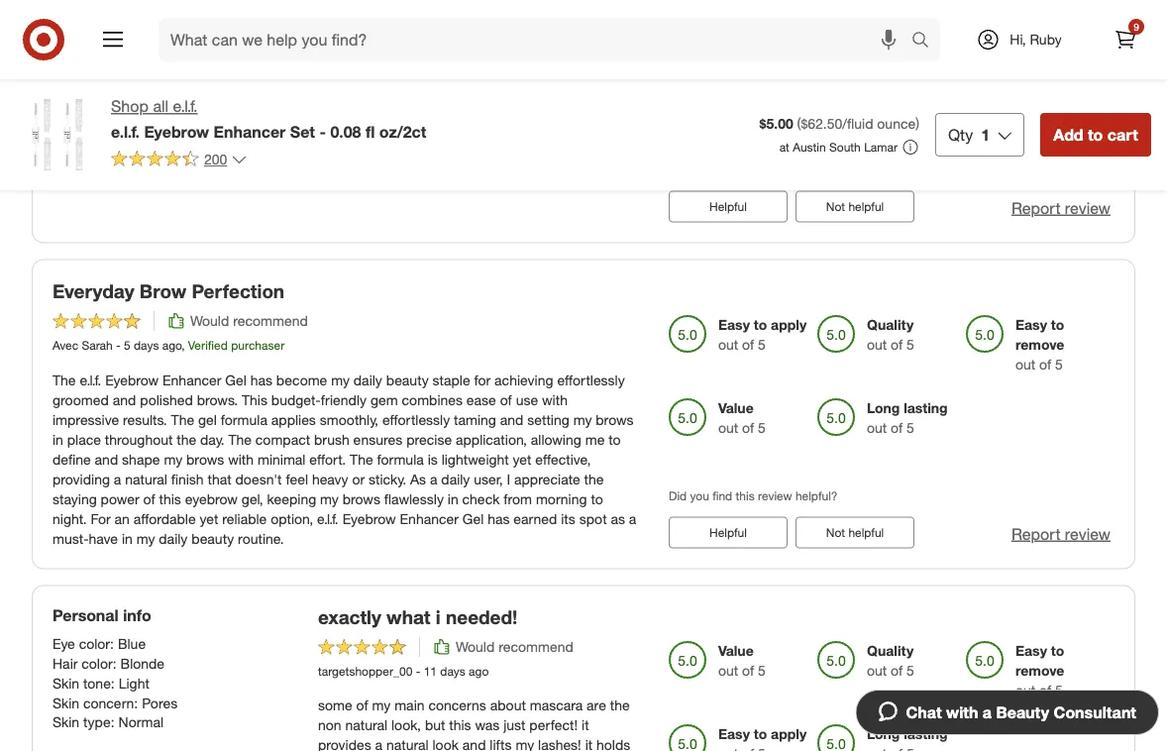Task type: vqa. For each thing, say whether or not it's contained in the screenshot.
Blue
yes



Task type: describe. For each thing, give the bounding box(es) containing it.
eye inside personal info eye color : blue hair color : blonde skin tone : light skin concern : pores skin type : normal
[[53, 635, 75, 652]]

and up often
[[318, 91, 342, 108]]

0 horizontal spatial in
[[53, 430, 63, 448]]

of inside some of my main concerns about mascara are the non natural look, but this was just perfect! it provides a natural look and lifts my lashes! it hol
[[356, 697, 368, 714]]

shop
[[111, 97, 149, 116]]

my up me
[[574, 411, 592, 428]]

cart
[[1108, 125, 1139, 144]]

gwt
[[490, 130, 512, 148]]

blue
[[118, 635, 146, 652]]

- left 11
[[416, 664, 421, 679]]

ensures
[[353, 430, 403, 448]]

eye inside eye color skin tone : dark hair color brunette skin type : normal skin concern : sensitivity
[[53, 9, 75, 26]]

0 vertical spatial recommend
[[523, 12, 598, 30]]

ago for some
[[469, 664, 489, 679]]

my left main
[[372, 697, 391, 714]]

whute
[[456, 91, 494, 108]]

- left the 3
[[335, 38, 339, 53]]

did
[[669, 489, 687, 504]]

as
[[410, 470, 426, 487]]

concern inside eye color skin tone : dark hair color brunette skin type : normal skin concern : sensitivity
[[83, 88, 134, 105]]

and up mascararan
[[354, 110, 378, 128]]

power
[[101, 490, 139, 507]]

1 vertical spatial natural
[[345, 717, 388, 734]]

brush
[[314, 430, 350, 448]]

polished
[[140, 391, 193, 408]]

avec
[[53, 338, 78, 353]]

1 vertical spatial days
[[134, 338, 159, 353]]

brunette
[[120, 48, 174, 65]]

0 vertical spatial apply
[[1069, 16, 1104, 34]]

some
[[318, 697, 352, 714]]

tone inside eye color skin tone : dark hair color brunette skin type : normal skin concern : sensitivity
[[83, 28, 111, 46]]

0 horizontal spatial formula
[[221, 411, 268, 428]]

must-
[[53, 530, 89, 547]]

brows.
[[197, 391, 238, 408]]

to inside button
[[1088, 125, 1103, 144]]

easy to remove out of 5 for value out of 5
[[1016, 642, 1065, 699]]

1 vertical spatial gel
[[463, 510, 484, 527]]

type inside personal info eye color : blue hair color : blonde skin tone : light skin concern : pores skin type : normal
[[83, 714, 111, 731]]

2 vertical spatial eyebrow
[[343, 510, 396, 527]]

recommend for exactly what i needed!
[[499, 638, 574, 656]]

report review for would not recommend
[[1012, 198, 1111, 218]]

2 value out of 5 from the top
[[719, 642, 766, 679]]

consultant
[[1054, 703, 1137, 722]]

1 vertical spatial enhancer
[[163, 371, 221, 388]]

a inside button
[[983, 703, 992, 722]]

not for would not recommend
[[826, 199, 845, 214]]

1 vertical spatial easy to apply out of 5
[[719, 316, 807, 354]]

providing
[[53, 470, 110, 487]]

2 horizontal spatial brows
[[596, 411, 634, 428]]

1
[[981, 125, 990, 144]]

info
[[123, 606, 151, 625]]

natural inside the e.l.f. eyebrow enhancer gel has become my daily beauty staple for achieving effortlessly groomed and polished brows. this budget-friendly gem combines ease of use with impressive results. the gel formula applies smoothly, effortlessly taming and setting my brows in place throughout the day. the compact brush ensures precise application, allowing me to define and shape my brows with minimal effort. the formula is lightweight yet effective, providing a natural finish that doesn't feel heavy or sticky. as a daily user, i appreciate the staying power of this eyebrow gel, keeping my brows flawlessly in check from morning to night. for an affordable yet reliable option, e.l.f. eyebrow enhancer gel has earned its spot as a must-have in my daily beauty routine.
[[125, 470, 167, 487]]

my up friendly
[[331, 371, 350, 388]]

mascara inside some of my main concerns about mascara are the non natural look, but this was just perfect! it provides a natural look and lifts my lashes! it hol
[[530, 697, 583, 714]]

normal inside personal info eye color : blue hair color : blonde skin tone : light skin concern : pores skin type : normal
[[118, 714, 164, 731]]

helpful for out of 5
[[849, 525, 884, 540]]

0 horizontal spatial i
[[430, 130, 433, 148]]

e.l.f. right all
[[173, 97, 198, 116]]

flawlessly
[[384, 490, 444, 507]]

perfection
[[192, 280, 285, 303]]

0 horizontal spatial with
[[228, 450, 254, 468]]

9 link
[[1104, 18, 1148, 61]]

the inside some of my main concerns about mascara are the non natural look, but this was just perfect! it provides a natural look and lifts my lashes! it hol
[[610, 697, 630, 714]]

veryy
[[577, 91, 611, 108]]

a inside some of my main concerns about mascara are the non natural look, but this was just perfect! it provides a natural look and lifts my lashes! it hol
[[375, 737, 383, 751]]

1 horizontal spatial has
[[488, 510, 510, 527]]

all
[[153, 97, 169, 116]]

feel
[[286, 470, 308, 487]]

concern inside personal info eye color : blue hair color : blonde skin tone : light skin concern : pores skin type : normal
[[83, 694, 134, 711]]

4 skin from the top
[[53, 674, 79, 692]]

2 vertical spatial in
[[122, 530, 133, 547]]

not
[[499, 12, 519, 30]]

quality for long
[[867, 316, 914, 334]]

main
[[395, 697, 425, 714]]

1 vertical spatial long
[[867, 400, 900, 417]]

my down 'heavy'
[[320, 490, 339, 507]]

- right sarah on the left top of page
[[116, 338, 121, 353]]

2 horizontal spatial in
[[448, 490, 459, 507]]

often
[[318, 110, 350, 128]]

mascara up 'wouldnt'
[[422, 110, 475, 128]]

helpful for out of 5
[[710, 525, 747, 540]]

become
[[276, 371, 327, 388]]

1 vertical spatial yet
[[200, 510, 218, 527]]

at austin south lamar
[[780, 140, 898, 155]]

1 horizontal spatial effortlessly
[[557, 371, 625, 388]]

gem
[[371, 391, 398, 408]]

and down "place"
[[95, 450, 118, 468]]

2 horizontal spatial but
[[540, 71, 560, 88]]

sarah
[[82, 338, 113, 353]]

easy to apply
[[719, 725, 807, 743]]

hi, ruby
[[1010, 31, 1062, 48]]

1 horizontal spatial long lasting out of 5
[[867, 400, 948, 437]]

2 horizontal spatial this
[[736, 489, 755, 504]]

1 vertical spatial lasting
[[904, 400, 948, 417]]

it right lashes!
[[585, 737, 593, 751]]

look,
[[391, 717, 421, 734]]

3 value from the top
[[719, 642, 754, 660]]

user,
[[474, 470, 503, 487]]

wouldnt
[[436, 130, 486, 148]]

hair for eye
[[53, 48, 78, 65]]

add to cart
[[1054, 125, 1139, 144]]

1 vertical spatial apply
[[771, 316, 807, 334]]

3 quality out of 5 from the top
[[867, 642, 915, 679]]

1 horizontal spatial but
[[479, 110, 499, 128]]

it right fl
[[381, 110, 389, 128]]

personal
[[53, 606, 119, 625]]

quality out of 5 for easy
[[867, 16, 915, 53]]

helpful?
[[796, 489, 838, 504]]

1 horizontal spatial you
[[690, 489, 710, 504]]

i inside the e.l.f. eyebrow enhancer gel has become my daily beauty staple for achieving effortlessly groomed and polished brows. this budget-friendly gem combines ease of use with impressive results. the gel formula applies smoothly, effortlessly taming and setting my brows in place throughout the day. the compact brush ensures precise application, allowing me to define and shape my brows with minimal effort. the formula is lightweight yet effective, providing a natural finish that doesn't feel heavy or sticky. as a daily user, i appreciate the staying power of this eyebrow gel, keeping my brows flawlessly in check from morning to night. for an affordable yet reliable option, e.l.f. eyebrow enhancer gel has earned its spot as a must-have in my daily beauty routine.
[[507, 470, 511, 487]]

2 horizontal spatial i
[[539, 130, 542, 148]]

enhancer inside shop all e.l.f. e.l.f. eyebrow enhancer set - 0.08 fl oz/2ct
[[214, 122, 286, 141]]

avec sarah - 5 days ago , verified purchaser
[[53, 338, 285, 353]]

1 horizontal spatial yet
[[513, 450, 532, 468]]

recommend for everyday brow perfection
[[233, 312, 308, 330]]

2 skin from the top
[[53, 68, 79, 85]]

review for would not recommend
[[1065, 198, 1111, 218]]

report review button for would not recommend
[[1012, 197, 1111, 219]]

easy to remove out of 5 for easy to apply out of 5
[[1016, 316, 1065, 373]]

sensitivity
[[142, 88, 205, 105]]

chat!
[[377, 150, 407, 167]]

the down effective,
[[584, 470, 604, 487]]

hi,
[[1010, 31, 1026, 48]]

0 horizontal spatial effortlessly
[[382, 411, 450, 428]]

purchaser
[[231, 338, 285, 353]]

turnwd
[[409, 91, 452, 108]]

eye color skin tone : dark hair color brunette skin type : normal skin concern : sensitivity
[[53, 9, 205, 105]]

earned
[[514, 510, 557, 527]]

my down just
[[516, 737, 534, 751]]

this inside the e.l.f. eyebrow enhancer gel has become my daily beauty staple for achieving effortlessly groomed and polished brows. this budget-friendly gem combines ease of use with impressive results. the gel formula applies smoothly, effortlessly taming and setting my brows in place throughout the day. the compact brush ensures precise application, allowing me to define and shape my brows with minimal effort. the formula is lightweight yet effective, providing a natural finish that doesn't feel heavy or sticky. as a daily user, i appreciate the staying power of this eyebrow gel, keeping my brows flawlessly in check from morning to night. for an affordable yet reliable option, e.l.f. eyebrow enhancer gel has earned its spot as a must-have in my daily beauty routine.
[[159, 490, 181, 507]]

0 horizontal spatial daily
[[159, 530, 188, 547]]

type inside eye color skin tone : dark hair color brunette skin type : normal skin concern : sensitivity
[[83, 68, 111, 85]]

1 horizontal spatial eyebrows
[[476, 71, 536, 88]]

this
[[242, 391, 268, 408]]

(
[[797, 115, 801, 132]]

an
[[114, 510, 130, 527]]

e.l.f. right the option,
[[317, 510, 339, 527]]

not for out of 5
[[826, 525, 845, 540]]

search
[[903, 32, 951, 51]]

but inside some of my main concerns about mascara are the non natural look, but this was just perfect! it provides a natural look and lifts my lashes! it hol
[[425, 717, 445, 734]]

ounce
[[877, 115, 916, 132]]

combines
[[402, 391, 463, 408]]

days for i
[[353, 38, 378, 53]]

report for out of 5
[[1012, 524, 1061, 543]]

What can we help you find? suggestions appear below search field
[[159, 18, 917, 61]]

1 value out of 5 from the top
[[719, 400, 766, 437]]

0 horizontal spatial ago
[[162, 338, 181, 353]]

shape
[[122, 450, 160, 468]]

2 vertical spatial lasting
[[904, 725, 948, 743]]

what
[[387, 606, 431, 629]]

0 vertical spatial lasting
[[755, 80, 799, 97]]

exactly what i needed!
[[318, 606, 518, 629]]

mascara up were
[[527, 110, 580, 128]]

gel
[[198, 411, 217, 428]]

everyday brow perfection
[[53, 280, 285, 303]]

0 horizontal spatial gel
[[225, 371, 247, 388]]

some of my main concerns about mascara are the non natural look, but this was just perfect! it provides a natural look and lifts my lashes! it hol
[[318, 697, 631, 751]]

my down affordable
[[136, 530, 155, 547]]

did you find this review helpful?
[[669, 489, 838, 504]]

my up the finish
[[164, 450, 183, 468]]

1 vertical spatial review
[[758, 489, 792, 504]]

,
[[181, 338, 185, 353]]

just
[[504, 717, 526, 734]]

1 vertical spatial brows
[[186, 450, 224, 468]]

reliable
[[222, 510, 267, 527]]

morning
[[536, 490, 587, 507]]

2 vertical spatial enhancer
[[400, 510, 459, 527]]

was
[[475, 717, 500, 734]]

goodbye
[[318, 150, 373, 167]]

$5.00 ( $62.50 /fluid ounce )
[[760, 115, 920, 132]]

hair for personal
[[53, 654, 78, 672]]

would recommend for exactly what i needed!
[[456, 638, 574, 656]]

that
[[208, 470, 232, 487]]

report for would not recommend
[[1012, 198, 1061, 218]]

for
[[474, 371, 491, 388]]

precise
[[406, 430, 452, 448]]

not helpful button for would not recommend
[[796, 191, 915, 222]]

smoothly,
[[320, 411, 379, 428]]

place
[[67, 430, 101, 448]]

have
[[89, 530, 118, 547]]

aint
[[584, 110, 606, 128]]

brow
[[140, 280, 186, 303]]

lamar
[[864, 140, 898, 155]]

report review button for out of 5
[[1012, 523, 1111, 545]]

helpful button for would not recommend
[[669, 191, 788, 222]]

2 vertical spatial long
[[867, 725, 900, 743]]

would recommend for everyday brow perfection
[[190, 312, 308, 330]]

1 vertical spatial formula
[[377, 450, 424, 468]]

and up results.
[[113, 391, 136, 408]]

finish
[[171, 470, 204, 487]]

shaped
[[403, 71, 450, 88]]

as
[[611, 510, 625, 527]]

the inside i liked hownit shaped my eyebrows but ur lashes and eyebrows turnwd whute and flake up veryy often and it said mascara but the mascara aint mascararan sooo i wouldnt gwt it if i were you goodbye chat!
[[503, 110, 523, 128]]

impressive
[[53, 411, 119, 428]]

elf
[[318, 38, 332, 53]]

0 vertical spatial easy to remove out of 5
[[867, 80, 916, 137]]

e.l.f. down shop
[[111, 122, 140, 141]]

0 horizontal spatial eyebrows
[[345, 91, 405, 108]]

6 skin from the top
[[53, 714, 79, 731]]



Task type: locate. For each thing, give the bounding box(es) containing it.
0 vertical spatial ago
[[381, 38, 400, 53]]

brows down day.
[[186, 450, 224, 468]]

2 report review from the top
[[1012, 524, 1111, 543]]

2 helpful button from the top
[[669, 517, 788, 548]]

0 vertical spatial report review
[[1012, 198, 1111, 218]]

2 not helpful button from the top
[[796, 517, 915, 548]]

not helpful down helpful?
[[826, 525, 884, 540]]

option,
[[271, 510, 313, 527]]

eyebrow up polished
[[105, 371, 159, 388]]

1 horizontal spatial would recommend
[[456, 638, 574, 656]]

1 vertical spatial helpful button
[[669, 517, 788, 548]]

day.
[[200, 430, 225, 448]]

tone left dark
[[83, 28, 111, 46]]

value out of 5 up easy to apply
[[719, 642, 766, 679]]

1 helpful from the top
[[849, 199, 884, 214]]

define
[[53, 450, 91, 468]]

would recommend down needed!
[[456, 638, 574, 656]]

ago up hownit
[[381, 38, 400, 53]]

would recommend up purchaser
[[190, 312, 308, 330]]

heavy
[[312, 470, 348, 487]]

the up "groomed"
[[53, 371, 76, 388]]

enhancer up brows.
[[163, 371, 221, 388]]

1 horizontal spatial easy to apply out of 5
[[1016, 16, 1104, 53]]

natural down the look,
[[387, 737, 429, 751]]

0 vertical spatial with
[[542, 391, 568, 408]]

0 vertical spatial quality out of 5
[[867, 16, 915, 53]]

2 hair from the top
[[53, 654, 78, 672]]

5 skin from the top
[[53, 694, 79, 711]]

daily down affordable
[[159, 530, 188, 547]]

with
[[542, 391, 568, 408], [228, 450, 254, 468], [947, 703, 979, 722]]

personal info eye color : blue hair color : blonde skin tone : light skin concern : pores skin type : normal
[[53, 606, 178, 731]]

- right set
[[320, 122, 326, 141]]

1 vertical spatial tone
[[83, 674, 111, 692]]

0 vertical spatial helpful
[[710, 199, 747, 214]]

1 vertical spatial in
[[448, 490, 459, 507]]

recommend right not
[[523, 12, 598, 30]]

1 horizontal spatial gel
[[463, 510, 484, 527]]

2 helpful from the top
[[849, 525, 884, 540]]

setting
[[528, 411, 570, 428]]

lasting
[[755, 80, 799, 97], [904, 400, 948, 417], [904, 725, 948, 743]]

)
[[916, 115, 920, 132]]

brows up me
[[596, 411, 634, 428]]

1 tone from the top
[[83, 28, 111, 46]]

0 vertical spatial easy to apply out of 5
[[1016, 16, 1104, 53]]

i right sooo on the top of page
[[430, 130, 433, 148]]

effortlessly
[[557, 371, 625, 388], [382, 411, 450, 428]]

lashes!
[[538, 737, 582, 751]]

2 normal from the top
[[118, 714, 164, 731]]

1 horizontal spatial daily
[[354, 371, 382, 388]]

beauty up gem
[[386, 371, 429, 388]]

pores
[[142, 694, 178, 711]]

2 vertical spatial quality out of 5
[[867, 642, 915, 679]]

oz/2ct
[[379, 122, 427, 141]]

1 quality from the top
[[867, 16, 914, 34]]

i
[[430, 130, 433, 148], [539, 130, 542, 148], [436, 606, 441, 629]]

1 horizontal spatial days
[[353, 38, 378, 53]]

normal
[[118, 68, 164, 85], [118, 714, 164, 731]]

from
[[504, 490, 532, 507]]

normal inside eye color skin tone : dark hair color brunette skin type : normal skin concern : sensitivity
[[118, 68, 164, 85]]

formula up sticky.
[[377, 450, 424, 468]]

eyebrows
[[476, 71, 536, 88], [345, 91, 405, 108]]

daily down lightweight
[[441, 470, 470, 487]]

1 vertical spatial beauty
[[191, 530, 234, 547]]

2 eye from the top
[[53, 635, 75, 652]]

tone inside personal info eye color : blue hair color : blonde skin tone : light skin concern : pores skin type : normal
[[83, 674, 111, 692]]

this up affordable
[[159, 490, 181, 507]]

1 vertical spatial value out of 5
[[719, 642, 766, 679]]

apply
[[1069, 16, 1104, 34], [771, 316, 807, 334], [771, 725, 807, 743]]

if
[[528, 130, 535, 148]]

natural up the provides
[[345, 717, 388, 734]]

mascara up perfect!
[[530, 697, 583, 714]]

2 report review button from the top
[[1012, 523, 1111, 545]]

0 vertical spatial yet
[[513, 450, 532, 468]]

2 vertical spatial easy to remove out of 5
[[1016, 642, 1065, 699]]

0 vertical spatial effortlessly
[[557, 371, 625, 388]]

concerns
[[429, 697, 486, 714]]

0 horizontal spatial beauty
[[191, 530, 234, 547]]

i right user,
[[507, 470, 511, 487]]

the up the gwt
[[503, 110, 523, 128]]

1 not from the top
[[826, 199, 845, 214]]

days for some
[[440, 664, 466, 679]]

1 vertical spatial eyebrow
[[105, 371, 159, 388]]

everyday
[[53, 280, 134, 303]]

2 horizontal spatial with
[[947, 703, 979, 722]]

0 vertical spatial not
[[826, 199, 845, 214]]

hair up image of e.l.f. eyebrow enhancer set - 0.08 fl oz/2ct
[[53, 48, 78, 65]]

1 vertical spatial quality out of 5
[[867, 316, 915, 354]]

2 quality out of 5 from the top
[[867, 316, 915, 354]]

i inside i liked hownit shaped my eyebrows but ur lashes and eyebrows turnwd whute and flake up veryy often and it said mascara but the mascara aint mascararan sooo i wouldnt gwt it if i were you goodbye chat!
[[318, 71, 322, 88]]

0 vertical spatial has
[[250, 371, 273, 388]]

1 report review button from the top
[[1012, 197, 1111, 219]]

1 horizontal spatial i
[[436, 606, 441, 629]]

1 vertical spatial effortlessly
[[382, 411, 450, 428]]

0 vertical spatial long
[[719, 80, 752, 97]]

would for everyday brow perfection
[[190, 312, 229, 330]]

1 vertical spatial i
[[507, 470, 511, 487]]

days right the 3
[[353, 38, 378, 53]]

enhancer down flawlessly
[[400, 510, 459, 527]]

$62.50
[[801, 115, 843, 132]]

2 report from the top
[[1012, 524, 1061, 543]]

but up the gwt
[[479, 110, 499, 128]]

helpful button down find
[[669, 517, 788, 548]]

1 vertical spatial eyebrows
[[345, 91, 405, 108]]

0 vertical spatial remove
[[867, 99, 916, 117]]

0 vertical spatial eyebrows
[[476, 71, 536, 88]]

hair down personal
[[53, 654, 78, 672]]

this down concerns
[[449, 717, 471, 734]]

1 vertical spatial quality
[[867, 316, 914, 334]]

helpful
[[849, 199, 884, 214], [849, 525, 884, 540]]

hair inside personal info eye color : blue hair color : blonde skin tone : light skin concern : pores skin type : normal
[[53, 654, 78, 672]]

the left day.
[[177, 430, 196, 448]]

1 vertical spatial recommend
[[233, 312, 308, 330]]

not helpful button down south
[[796, 191, 915, 222]]

remove for value out of 5
[[1016, 662, 1065, 679]]

the
[[503, 110, 523, 128], [177, 430, 196, 448], [584, 470, 604, 487], [610, 697, 630, 714]]

200
[[204, 151, 227, 168]]

0 horizontal spatial but
[[425, 717, 445, 734]]

minimal
[[258, 450, 306, 468]]

the left gel
[[171, 411, 194, 428]]

1 vertical spatial remove
[[1016, 336, 1065, 354]]

this inside some of my main concerns about mascara are the non natural look, but this was just perfect! it provides a natural look and lifts my lashes! it hol
[[449, 717, 471, 734]]

1 vertical spatial but
[[479, 110, 499, 128]]

eyebrows down hownit
[[345, 91, 405, 108]]

report
[[1012, 198, 1061, 218], [1012, 524, 1061, 543]]

not helpful button for out of 5
[[796, 517, 915, 548]]

2 tone from the top
[[83, 674, 111, 692]]

1 normal from the top
[[118, 68, 164, 85]]

report review for out of 5
[[1012, 524, 1111, 543]]

e.l.f. up "groomed"
[[80, 371, 101, 388]]

chat with a beauty consultant button
[[856, 690, 1160, 735]]

austin
[[793, 140, 826, 155]]

value out of 5
[[719, 400, 766, 437], [719, 642, 766, 679]]

natural down shape
[[125, 470, 167, 487]]

1 not helpful button from the top
[[796, 191, 915, 222]]

1 vertical spatial not helpful button
[[796, 517, 915, 548]]

recommend up purchaser
[[233, 312, 308, 330]]

is
[[428, 450, 438, 468]]

but left the ur
[[540, 71, 560, 88]]

- inside shop all e.l.f. e.l.f. eyebrow enhancer set - 0.08 fl oz/2ct
[[320, 122, 326, 141]]

1 vertical spatial report
[[1012, 524, 1061, 543]]

3 skin from the top
[[53, 88, 79, 105]]

but
[[540, 71, 560, 88], [479, 110, 499, 128], [425, 717, 445, 734]]

3 quality from the top
[[867, 642, 914, 660]]

2 horizontal spatial daily
[[441, 470, 470, 487]]

not helpful for out of 5
[[826, 525, 884, 540]]

find
[[713, 489, 733, 504]]

with up doesn't
[[228, 450, 254, 468]]

the e.l.f. eyebrow enhancer gel has become my daily beauty staple for achieving effortlessly groomed and polished brows. this budget-friendly gem combines ease of use with impressive results. the gel formula applies smoothly, effortlessly taming and setting my brows in place throughout the day. the compact brush ensures precise application, allowing me to define and shape my brows with minimal effort. the formula is lightweight yet effective, providing a natural finish that doesn't feel heavy or sticky. as a daily user, i appreciate the staying power of this eyebrow gel, keeping my brows flawlessly in check from morning to night. for an affordable yet reliable option, e.l.f. eyebrow enhancer gel has earned its spot as a must-have in my daily beauty routine.
[[53, 371, 637, 547]]

0 vertical spatial report review button
[[1012, 197, 1111, 219]]

ruby
[[1030, 31, 1062, 48]]

and inside some of my main concerns about mascara are the non natural look, but this was just perfect! it provides a natural look and lifts my lashes! it hol
[[463, 737, 486, 751]]

and left flake
[[497, 91, 521, 108]]

0 vertical spatial would recommend
[[190, 312, 308, 330]]

about
[[490, 697, 526, 714]]

1 horizontal spatial this
[[449, 717, 471, 734]]

taming
[[454, 411, 496, 428]]

ago for i
[[381, 38, 400, 53]]

1 vertical spatial easy to remove out of 5
[[1016, 316, 1065, 373]]

1 eye from the top
[[53, 9, 75, 26]]

remove for easy to apply out of 5
[[1016, 336, 1065, 354]]

with right chat
[[947, 703, 979, 722]]

2 vertical spatial brows
[[343, 490, 380, 507]]

2 horizontal spatial ago
[[469, 664, 489, 679]]

1 skin from the top
[[53, 28, 79, 46]]

2 vertical spatial quality
[[867, 642, 914, 660]]

the right day.
[[228, 430, 252, 448]]

the up or
[[350, 450, 373, 468]]

eyebrow
[[144, 122, 209, 141], [105, 371, 159, 388], [343, 510, 396, 527]]

0 vertical spatial not helpful button
[[796, 191, 915, 222]]

0 vertical spatial natural
[[125, 470, 167, 487]]

1 horizontal spatial in
[[122, 530, 133, 547]]

days left , on the left top
[[134, 338, 159, 353]]

are
[[587, 697, 606, 714]]

ease
[[467, 391, 496, 408]]

0 vertical spatial beauty
[[386, 371, 429, 388]]

quality out of 5 for long
[[867, 316, 915, 354]]

2 vertical spatial natural
[[387, 737, 429, 751]]

sooo
[[395, 130, 426, 148]]

not helpful for would not recommend
[[826, 199, 884, 214]]

1 helpful button from the top
[[669, 191, 788, 222]]

0 vertical spatial you
[[580, 130, 602, 148]]

2 concern from the top
[[83, 694, 134, 711]]

2 value from the top
[[719, 400, 754, 417]]

0 horizontal spatial long lasting out of 5
[[719, 80, 799, 117]]

routine.
[[238, 530, 284, 547]]

2 vertical spatial daily
[[159, 530, 188, 547]]

0 vertical spatial formula
[[221, 411, 268, 428]]

0 vertical spatial would
[[456, 12, 495, 30]]

keeping
[[267, 490, 316, 507]]

2 horizontal spatial days
[[440, 664, 466, 679]]

has down check
[[488, 510, 510, 527]]

ur
[[564, 71, 576, 88]]

helpful button for out of 5
[[669, 517, 788, 548]]

2 vertical spatial apply
[[771, 725, 807, 743]]

1 vertical spatial would recommend
[[456, 638, 574, 656]]

eyebrow down or
[[343, 510, 396, 527]]

staple
[[433, 371, 470, 388]]

groomed
[[53, 391, 109, 408]]

yet up appreciate
[[513, 450, 532, 468]]

0 horizontal spatial has
[[250, 371, 273, 388]]

1 vertical spatial helpful
[[710, 525, 747, 540]]

1 hair from the top
[[53, 48, 78, 65]]

south
[[830, 140, 861, 155]]

1 horizontal spatial brows
[[343, 490, 380, 507]]

1 horizontal spatial ago
[[381, 38, 400, 53]]

normal down brunette
[[118, 68, 164, 85]]

recommend down needed!
[[499, 638, 574, 656]]

1 vertical spatial helpful
[[849, 525, 884, 540]]

2 helpful from the top
[[710, 525, 747, 540]]

beauty down reliable
[[191, 530, 234, 547]]

yet down eyebrow
[[200, 510, 218, 527]]

my inside i liked hownit shaped my eyebrows but ur lashes and eyebrows turnwd whute and flake up veryy often and it said mascara but the mascara aint mascararan sooo i wouldnt gwt it if i were you goodbye chat!
[[454, 71, 472, 88]]

normal down pores
[[118, 714, 164, 731]]

$5.00
[[760, 115, 794, 132]]

in down an
[[122, 530, 133, 547]]

helpful button down at at the right of page
[[669, 191, 788, 222]]

1 vertical spatial daily
[[441, 470, 470, 487]]

helpful for would not recommend
[[710, 199, 747, 214]]

perfect!
[[530, 717, 578, 734]]

review for out of 5
[[1065, 524, 1111, 543]]

helpful for would not recommend
[[849, 199, 884, 214]]

set
[[290, 122, 315, 141]]

daily up gem
[[354, 371, 382, 388]]

this right find
[[736, 489, 755, 504]]

my up the "whute"
[[454, 71, 472, 88]]

5
[[907, 36, 915, 53], [1056, 36, 1063, 53], [758, 99, 766, 117], [907, 119, 915, 137], [758, 336, 766, 354], [907, 336, 915, 354], [124, 338, 130, 353], [1056, 356, 1063, 373], [758, 419, 766, 437], [907, 419, 915, 437], [758, 662, 766, 679], [907, 662, 915, 679], [1056, 682, 1063, 699]]

ago up concerns
[[469, 664, 489, 679]]

hair inside eye color skin tone : dark hair color brunette skin type : normal skin concern : sensitivity
[[53, 48, 78, 65]]

2 not from the top
[[826, 525, 845, 540]]

0 horizontal spatial would recommend
[[190, 312, 308, 330]]

chat with a beauty consultant
[[906, 703, 1137, 722]]

not
[[826, 199, 845, 214], [826, 525, 845, 540]]

2 vertical spatial days
[[440, 664, 466, 679]]

eyebrow inside shop all e.l.f. e.l.f. eyebrow enhancer set - 0.08 fl oz/2ct
[[144, 122, 209, 141]]

eye
[[53, 9, 75, 26], [53, 635, 75, 652]]

days right 11
[[440, 664, 466, 679]]

not helpful button down helpful?
[[796, 517, 915, 548]]

yet
[[513, 450, 532, 468], [200, 510, 218, 527]]

1 type from the top
[[83, 68, 111, 85]]

1 concern from the top
[[83, 88, 134, 105]]

verified
[[188, 338, 228, 353]]

with inside button
[[947, 703, 979, 722]]

formula
[[221, 411, 268, 428], [377, 450, 424, 468]]

it left "if"
[[516, 130, 524, 148]]

1 vertical spatial report review
[[1012, 524, 1111, 543]]

1 value from the top
[[719, 16, 754, 34]]

concern down light
[[83, 694, 134, 711]]

value out of 5 up did you find this review helpful?
[[719, 400, 766, 437]]

report review
[[1012, 198, 1111, 218], [1012, 524, 1111, 543]]

2 quality from the top
[[867, 316, 914, 334]]

search button
[[903, 18, 951, 65]]

tone left light
[[83, 674, 111, 692]]

application,
[[456, 430, 527, 448]]

formula down this
[[221, 411, 268, 428]]

lashes
[[580, 71, 620, 88]]

i right "if"
[[539, 130, 542, 148]]

image of e.l.f. eyebrow enhancer set - 0.08 fl oz/2ct image
[[16, 95, 95, 174]]

it down are
[[582, 717, 589, 734]]

0 horizontal spatial brows
[[186, 450, 224, 468]]

quality for easy
[[867, 16, 914, 34]]

long lasting
[[867, 725, 948, 743]]

11
[[424, 664, 437, 679]]

fl
[[366, 122, 375, 141]]

and down use at the left of page
[[500, 411, 524, 428]]

but up look
[[425, 717, 445, 734]]

0.08
[[330, 122, 361, 141]]

eyebrow up 200 link
[[144, 122, 209, 141]]

and down was
[[463, 737, 486, 751]]

concern left all
[[83, 88, 134, 105]]

throughout
[[105, 430, 173, 448]]

eyebrows up the "whute"
[[476, 71, 536, 88]]

2 vertical spatial ago
[[469, 664, 489, 679]]

not down helpful?
[[826, 525, 845, 540]]

2 vertical spatial would
[[456, 638, 495, 656]]

me
[[585, 430, 605, 448]]

lifts
[[490, 737, 512, 751]]

would left not
[[456, 12, 495, 30]]

with up setting
[[542, 391, 568, 408]]

hownit
[[358, 71, 399, 88]]

quality
[[867, 16, 914, 34], [867, 316, 914, 334], [867, 642, 914, 660]]

you inside i liked hownit shaped my eyebrows but ur lashes and eyebrows turnwd whute and flake up veryy often and it said mascara but the mascara aint mascararan sooo i wouldnt gwt it if i were you goodbye chat!
[[580, 130, 602, 148]]

i right "what"
[[436, 606, 441, 629]]

has up this
[[250, 371, 273, 388]]

1 report from the top
[[1012, 198, 1061, 218]]

2 not helpful from the top
[[826, 525, 884, 540]]

1 helpful from the top
[[710, 199, 747, 214]]

2 type from the top
[[83, 714, 111, 731]]

1 horizontal spatial beauty
[[386, 371, 429, 388]]

would up verified
[[190, 312, 229, 330]]

:
[[111, 28, 115, 46], [111, 68, 115, 85], [134, 88, 138, 105], [110, 635, 114, 652], [113, 654, 116, 672], [111, 674, 115, 692], [134, 694, 138, 711], [111, 714, 115, 731]]

2 vertical spatial remove
[[1016, 662, 1065, 679]]

beauty
[[386, 371, 429, 388], [191, 530, 234, 547]]

would recommend
[[190, 312, 308, 330], [456, 638, 574, 656]]

mascararan
[[318, 130, 391, 148]]

2 vertical spatial value
[[719, 642, 754, 660]]

0 horizontal spatial yet
[[200, 510, 218, 527]]

-
[[335, 38, 339, 53], [320, 122, 326, 141], [116, 338, 121, 353], [416, 664, 421, 679]]

1 vertical spatial concern
[[83, 694, 134, 711]]

1 not helpful from the top
[[826, 199, 884, 214]]

0 vertical spatial brows
[[596, 411, 634, 428]]

0 vertical spatial long lasting out of 5
[[719, 80, 799, 117]]

budget-
[[271, 391, 321, 408]]

2 vertical spatial review
[[1065, 524, 1111, 543]]

1 report review from the top
[[1012, 198, 1111, 218]]

the right are
[[610, 697, 630, 714]]

0 horizontal spatial easy to apply out of 5
[[719, 316, 807, 354]]

check
[[462, 490, 500, 507]]

1 quality out of 5 from the top
[[867, 16, 915, 53]]

would for exactly what i needed!
[[456, 638, 495, 656]]

1 vertical spatial normal
[[118, 714, 164, 731]]

gel up brows.
[[225, 371, 247, 388]]

blonde
[[120, 654, 165, 672]]



